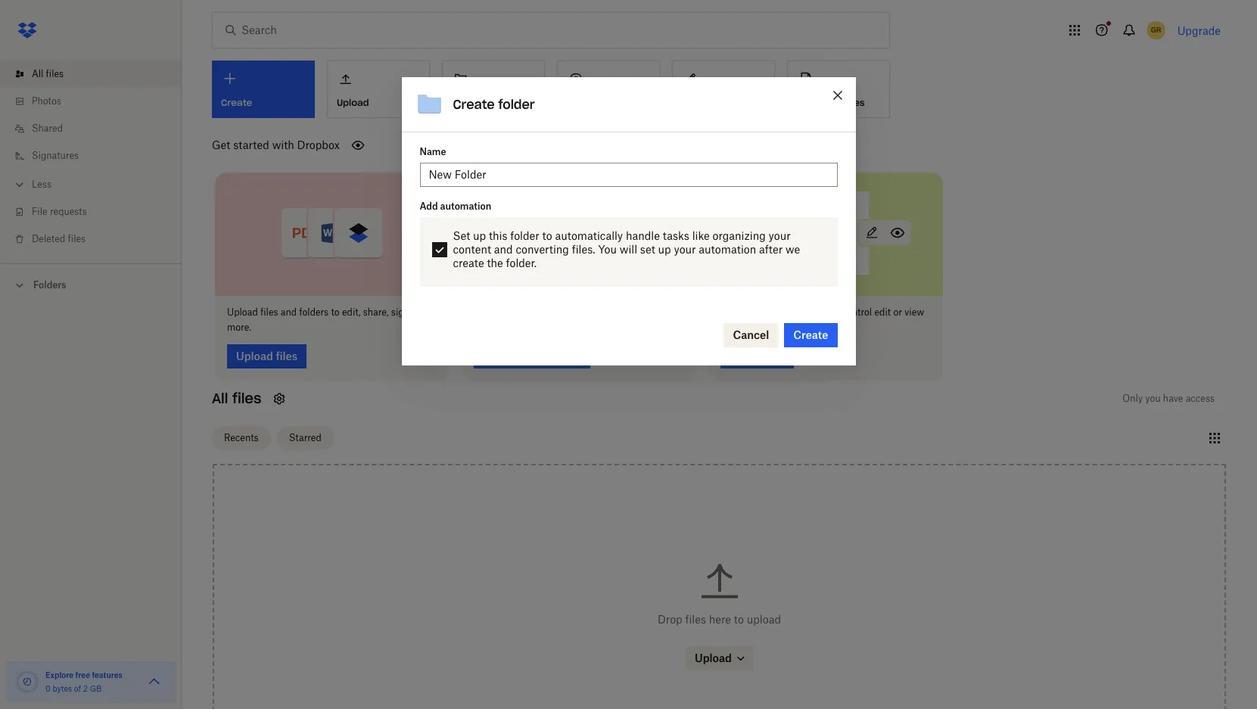 Task type: vqa. For each thing, say whether or not it's contained in the screenshot.
Folder, St. Patty's Day (1) row at the bottom of the page
no



Task type: locate. For each thing, give the bounding box(es) containing it.
automation inside the set up this folder to automatically handle tasks like organizing your content and converting files. you will set up your automation after we create the folder.
[[699, 243, 757, 256]]

up right set
[[658, 243, 671, 256]]

shared link
[[12, 115, 182, 142]]

all up recents
[[212, 390, 228, 407]]

and left the "folders"
[[281, 306, 297, 318]]

and left control
[[824, 306, 840, 318]]

get left signatures
[[797, 97, 813, 108]]

photos link
[[12, 88, 182, 115]]

create folder
[[453, 97, 535, 112], [452, 97, 514, 108]]

to up converting on the top of page
[[543, 229, 553, 242]]

files left here
[[686, 614, 706, 627]]

dropbox image
[[12, 15, 42, 45]]

create
[[453, 256, 484, 269]]

0 vertical spatial get
[[797, 97, 813, 108]]

2 horizontal spatial to
[[734, 614, 744, 627]]

you
[[1146, 393, 1161, 404]]

edit,
[[342, 306, 361, 318]]

with right the started
[[272, 139, 294, 151]]

drop
[[658, 614, 683, 627]]

list containing all files
[[0, 51, 182, 264]]

after
[[760, 243, 783, 256]]

1 horizontal spatial automation
[[699, 243, 757, 256]]

signatures link
[[12, 142, 182, 170]]

all files up recents
[[212, 390, 262, 407]]

and
[[494, 243, 513, 256], [281, 306, 297, 318], [414, 306, 430, 318], [824, 306, 840, 318]]

signatures
[[32, 150, 79, 161]]

this
[[489, 229, 508, 242]]

all files
[[32, 68, 64, 80], [212, 390, 262, 407]]

to inside the set up this folder to automatically handle tasks like organizing your content and converting files. you will set up your automation after we create the folder.
[[543, 229, 553, 242]]

share
[[721, 306, 746, 318]]

upload files and folders to edit, share, sign, and more.
[[227, 306, 430, 333]]

all up the photos
[[32, 68, 43, 80]]

converting
[[516, 243, 569, 256]]

automation
[[440, 200, 492, 212], [699, 243, 757, 256]]

0 horizontal spatial automation
[[440, 200, 492, 212]]

files up the photos
[[46, 68, 64, 80]]

2
[[83, 685, 88, 694]]

up
[[473, 229, 486, 242], [658, 243, 671, 256]]

0 vertical spatial to
[[543, 229, 553, 242]]

0 horizontal spatial up
[[473, 229, 486, 242]]

1 vertical spatial to
[[331, 306, 340, 318]]

list
[[0, 51, 182, 264]]

folder
[[499, 97, 535, 112], [486, 97, 514, 108], [511, 229, 540, 242]]

explore
[[45, 671, 74, 680]]

with for files
[[769, 306, 788, 318]]

1 vertical spatial automation
[[699, 243, 757, 256]]

add automation
[[420, 200, 492, 212]]

all files up the photos
[[32, 68, 64, 80]]

and down this at the left
[[494, 243, 513, 256]]

to left edit,
[[331, 306, 340, 318]]

1 horizontal spatial get
[[797, 97, 813, 108]]

1 vertical spatial all files
[[212, 390, 262, 407]]

your
[[769, 229, 791, 242], [674, 243, 696, 256]]

files inside 'upload files and folders to edit, share, sign, and more.'
[[260, 306, 278, 318]]

1 horizontal spatial to
[[543, 229, 553, 242]]

deleted
[[32, 233, 65, 245]]

files up cancel
[[749, 306, 767, 318]]

folder inside the set up this folder to automatically handle tasks like organizing your content and converting files. you will set up your automation after we create the folder.
[[511, 229, 540, 242]]

automation down organizing
[[699, 243, 757, 256]]

files inside share files with anyone and control edit or view access.
[[749, 306, 767, 318]]

1 vertical spatial with
[[769, 306, 788, 318]]

get left the started
[[212, 139, 230, 151]]

sign,
[[391, 306, 412, 318]]

get inside button
[[797, 97, 813, 108]]

0 vertical spatial your
[[769, 229, 791, 242]]

access
[[1186, 393, 1215, 404]]

1 horizontal spatial up
[[658, 243, 671, 256]]

folders
[[299, 306, 329, 318]]

create
[[453, 97, 495, 112], [452, 97, 483, 108], [794, 328, 829, 341]]

only
[[1123, 393, 1144, 404]]

files.
[[572, 243, 596, 256]]

folder inside button
[[486, 97, 514, 108]]

more.
[[227, 321, 251, 333]]

to right here
[[734, 614, 744, 627]]

0 vertical spatial all files
[[32, 68, 64, 80]]

2 create folder from the left
[[452, 97, 514, 108]]

folders
[[33, 279, 66, 291]]

files right upload
[[260, 306, 278, 318]]

1 horizontal spatial with
[[769, 306, 788, 318]]

with inside share files with anyone and control edit or view access.
[[769, 306, 788, 318]]

0 horizontal spatial all
[[32, 68, 43, 80]]

upload
[[747, 614, 782, 627]]

all files inside list item
[[32, 68, 64, 80]]

signatures
[[816, 97, 865, 108]]

folder.
[[506, 256, 537, 269]]

of
[[74, 685, 81, 694]]

file
[[32, 206, 47, 217]]

with
[[272, 139, 294, 151], [769, 306, 788, 318]]

content
[[453, 243, 491, 256]]

1 vertical spatial your
[[674, 243, 696, 256]]

files
[[46, 68, 64, 80], [68, 233, 86, 245], [260, 306, 278, 318], [749, 306, 767, 318], [232, 390, 262, 407], [686, 614, 706, 627]]

dropbox
[[297, 139, 340, 151]]

up up content
[[473, 229, 486, 242]]

1 horizontal spatial all
[[212, 390, 228, 407]]

share files with anyone and control edit or view access.
[[721, 306, 925, 333]]

0 horizontal spatial to
[[331, 306, 340, 318]]

to
[[543, 229, 553, 242], [331, 306, 340, 318], [734, 614, 744, 627]]

your up after on the top
[[769, 229, 791, 242]]

0 vertical spatial with
[[272, 139, 294, 151]]

0 horizontal spatial all files
[[32, 68, 64, 80]]

all files link
[[12, 61, 182, 88]]

1 horizontal spatial all files
[[212, 390, 262, 407]]

and right sign,
[[414, 306, 430, 318]]

1 create folder from the left
[[453, 97, 535, 112]]

0 horizontal spatial get
[[212, 139, 230, 151]]

1 vertical spatial get
[[212, 139, 230, 151]]

and inside share files with anyone and control edit or view access.
[[824, 306, 840, 318]]

all
[[32, 68, 43, 80], [212, 390, 228, 407]]

with left anyone
[[769, 306, 788, 318]]

your down tasks in the top right of the page
[[674, 243, 696, 256]]

0 horizontal spatial with
[[272, 139, 294, 151]]

0 vertical spatial all
[[32, 68, 43, 80]]

automation up set
[[440, 200, 492, 212]]

to inside 'upload files and folders to edit, share, sign, and more.'
[[331, 306, 340, 318]]

edit
[[875, 306, 891, 318]]

all inside list item
[[32, 68, 43, 80]]

set
[[641, 243, 656, 256]]

file requests link
[[12, 198, 182, 226]]

get
[[797, 97, 813, 108], [212, 139, 230, 151]]

1 horizontal spatial your
[[769, 229, 791, 242]]



Task type: describe. For each thing, give the bounding box(es) containing it.
create folder inside 'dialog'
[[453, 97, 535, 112]]

get for get started with dropbox
[[212, 139, 230, 151]]

1 vertical spatial up
[[658, 243, 671, 256]]

recents button
[[212, 426, 271, 451]]

drop files here to upload
[[658, 614, 782, 627]]

starred
[[289, 432, 322, 444]]

only you have access
[[1123, 393, 1215, 404]]

0 vertical spatial up
[[473, 229, 486, 242]]

or
[[894, 306, 903, 318]]

deleted files link
[[12, 226, 182, 253]]

get for get signatures
[[797, 97, 813, 108]]

share,
[[363, 306, 389, 318]]

you
[[599, 243, 617, 256]]

get started with dropbox
[[212, 139, 340, 151]]

handle
[[626, 229, 660, 242]]

automatically
[[555, 229, 623, 242]]

view
[[905, 306, 925, 318]]

file requests
[[32, 206, 87, 217]]

recents
[[224, 432, 259, 444]]

we
[[786, 243, 801, 256]]

name
[[420, 146, 446, 157]]

get signatures
[[797, 97, 865, 108]]

shared
[[32, 123, 63, 134]]

2 vertical spatial to
[[734, 614, 744, 627]]

upgrade
[[1178, 24, 1221, 37]]

get signatures button
[[788, 61, 891, 118]]

and inside the set up this folder to automatically handle tasks like organizing your content and converting files. you will set up your automation after we create the folder.
[[494, 243, 513, 256]]

set up this folder to automatically handle tasks like organizing your content and converting files. you will set up your automation after we create the folder.
[[453, 229, 801, 269]]

like
[[693, 229, 710, 242]]

to for folders
[[331, 306, 340, 318]]

0 vertical spatial automation
[[440, 200, 492, 212]]

all files list item
[[0, 61, 182, 88]]

0 horizontal spatial your
[[674, 243, 696, 256]]

organizing
[[713, 229, 766, 242]]

set
[[453, 229, 470, 242]]

started
[[233, 139, 269, 151]]

anyone
[[791, 306, 821, 318]]

deleted files
[[32, 233, 86, 245]]

1 vertical spatial all
[[212, 390, 228, 407]]

upload
[[227, 306, 258, 318]]

files inside list item
[[46, 68, 64, 80]]

create button
[[785, 323, 838, 347]]

cancel button
[[724, 323, 779, 347]]

will
[[620, 243, 638, 256]]

0
[[45, 685, 51, 694]]

cancel
[[733, 328, 770, 341]]

features
[[92, 671, 123, 680]]

starred button
[[277, 426, 334, 451]]

have
[[1164, 393, 1184, 404]]

here
[[709, 614, 731, 627]]

files up recents
[[232, 390, 262, 407]]

control
[[842, 306, 873, 318]]

add
[[420, 200, 438, 212]]

create folder button
[[442, 61, 545, 118]]

upgrade link
[[1178, 24, 1221, 37]]

tasks
[[663, 229, 690, 242]]

to for folder
[[543, 229, 553, 242]]

create folder dialog
[[402, 77, 856, 366]]

quota usage element
[[15, 670, 39, 694]]

files right deleted
[[68, 233, 86, 245]]

with for started
[[272, 139, 294, 151]]

less image
[[12, 177, 27, 192]]

bytes
[[53, 685, 72, 694]]

folders button
[[0, 273, 182, 296]]

less
[[32, 179, 52, 190]]

requests
[[50, 206, 87, 217]]

photos
[[32, 95, 61, 107]]

explore free features 0 bytes of 2 gb
[[45, 671, 123, 694]]

the
[[487, 256, 503, 269]]

gb
[[90, 685, 102, 694]]

free
[[75, 671, 90, 680]]

access.
[[721, 321, 752, 333]]

create folder inside button
[[452, 97, 514, 108]]

Name text field
[[429, 166, 829, 183]]



